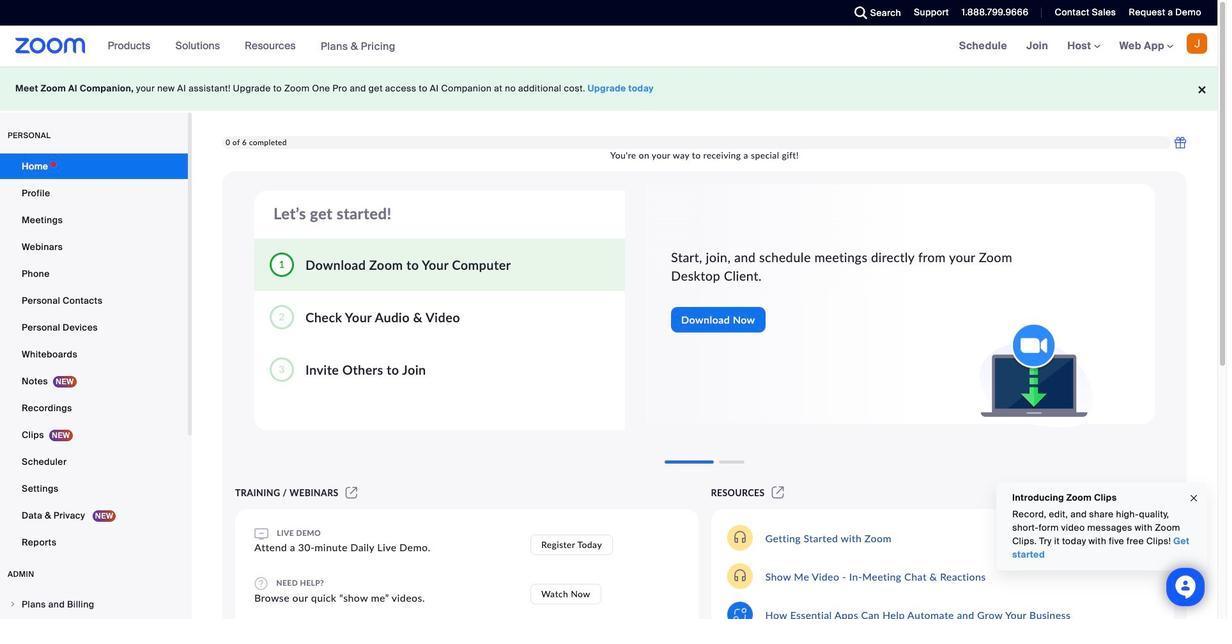 Task type: describe. For each thing, give the bounding box(es) containing it.
meetings navigation
[[950, 26, 1218, 67]]

right image
[[9, 600, 17, 608]]

personal menu menu
[[0, 153, 188, 556]]

product information navigation
[[98, 26, 405, 67]]



Task type: vqa. For each thing, say whether or not it's contained in the screenshot.
the bottom contacts
no



Task type: locate. For each thing, give the bounding box(es) containing it.
2 window new image from the left
[[770, 487, 787, 498]]

window new image
[[344, 487, 359, 498], [770, 487, 787, 498]]

zoom logo image
[[15, 38, 85, 54]]

1 window new image from the left
[[344, 487, 359, 498]]

profile picture image
[[1188, 33, 1208, 54]]

1 horizontal spatial window new image
[[770, 487, 787, 498]]

0 horizontal spatial window new image
[[344, 487, 359, 498]]

footer
[[0, 67, 1218, 111]]

banner
[[0, 26, 1218, 67]]

close image
[[1189, 491, 1200, 505]]

menu item
[[0, 592, 188, 616]]



